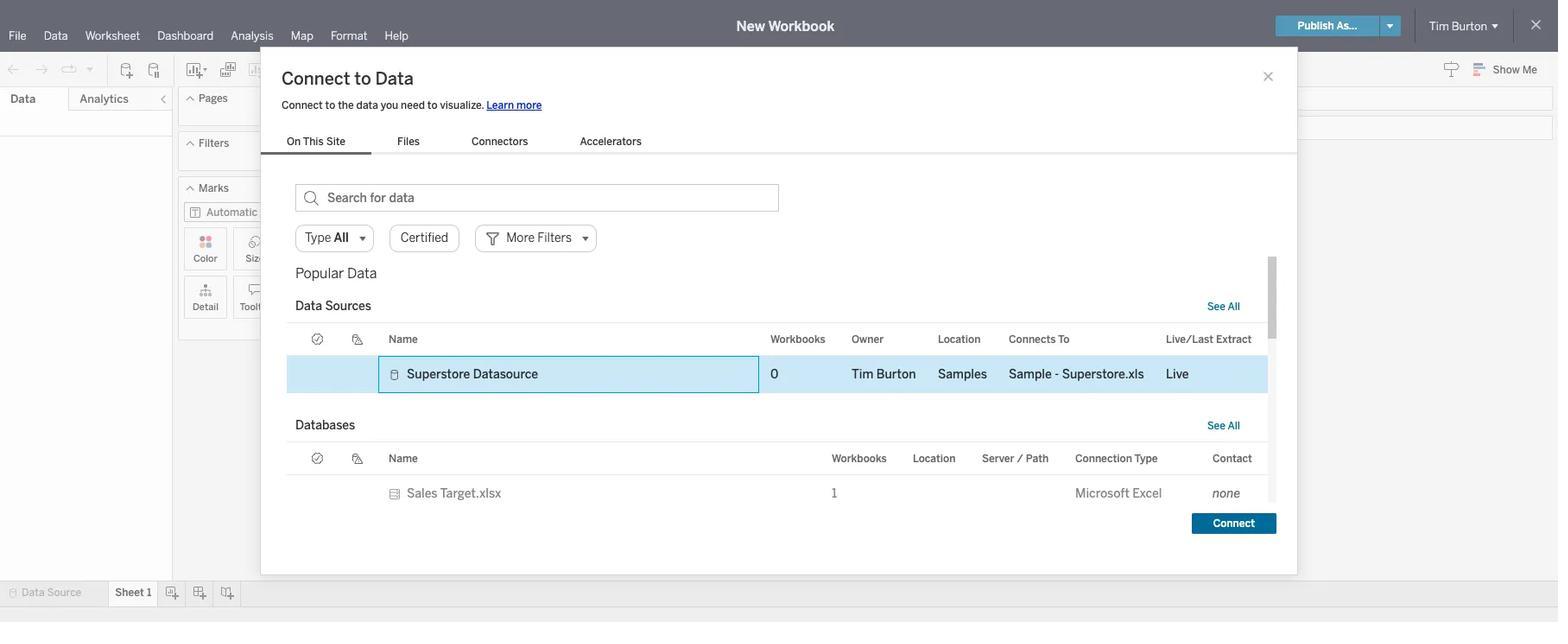 Task type: locate. For each thing, give the bounding box(es) containing it.
certified button
[[390, 225, 460, 252]]

connect inside button
[[1214, 518, 1256, 530]]

tim inside row
[[852, 367, 874, 382]]

grid for databases
[[287, 442, 1269, 622]]

as...
[[1337, 20, 1358, 32]]

popular
[[296, 265, 344, 282]]

sheet right 'source'
[[115, 587, 144, 599]]

2 all from the top
[[1228, 420, 1241, 432]]

2 grid from the top
[[287, 442, 1269, 622]]

0 vertical spatial grid
[[287, 323, 1269, 410]]

connect for connect to the data you need to visualize. learn more
[[282, 99, 323, 111]]

0 vertical spatial all
[[1228, 301, 1241, 313]]

see all for sales target.xlsx
[[1208, 420, 1241, 432]]

0 horizontal spatial workbooks
[[771, 333, 826, 345]]

0 horizontal spatial burton
[[877, 367, 916, 382]]

superstore
[[407, 367, 470, 382]]

to right need
[[428, 99, 438, 111]]

0 horizontal spatial sheet 1
[[115, 587, 152, 599]]

0 vertical spatial sheet
[[344, 154, 391, 178]]

show me button
[[1466, 56, 1554, 83]]

0 vertical spatial connect
[[282, 68, 350, 89]]

1 name from the top
[[389, 333, 418, 345]]

1 see all from the top
[[1208, 301, 1241, 313]]

location
[[938, 333, 981, 345], [913, 452, 956, 464]]

1 row from the top
[[287, 356, 1269, 394]]

see all for 0
[[1208, 301, 1241, 313]]

name
[[389, 333, 418, 345], [389, 452, 418, 464]]

name up superstore
[[389, 333, 418, 345]]

1 see all button from the top
[[1208, 301, 1241, 313]]

0 vertical spatial row
[[287, 356, 1269, 394]]

format
[[331, 29, 368, 42]]

0 horizontal spatial 1
[[147, 587, 152, 599]]

analysis
[[231, 29, 274, 42]]

workbooks
[[771, 333, 826, 345], [832, 452, 887, 464]]

2 see all from the top
[[1208, 420, 1241, 432]]

location left server at the right bottom
[[913, 452, 956, 464]]

dashboard
[[158, 29, 214, 42]]

0 vertical spatial burton
[[1452, 19, 1488, 32]]

location up samples
[[938, 333, 981, 345]]

sample
[[1009, 367, 1052, 382]]

1 vertical spatial see all button
[[1208, 420, 1241, 432]]

connect down "none"
[[1214, 518, 1256, 530]]

clear sheet image
[[247, 61, 275, 78]]

see all up the extract
[[1208, 301, 1241, 313]]

1 horizontal spatial burton
[[1452, 19, 1488, 32]]

1 vertical spatial row
[[287, 475, 1269, 513]]

connects to
[[1009, 333, 1070, 345]]

sheet down site
[[344, 154, 391, 178]]

see for sales target.xlsx
[[1208, 420, 1226, 432]]

swap rows and columns image
[[296, 61, 314, 78]]

see all button for sales target.xlsx
[[1208, 420, 1241, 432]]

data up sources
[[347, 265, 377, 282]]

tim burton
[[1430, 19, 1488, 32], [852, 367, 916, 382]]

see all button
[[1208, 301, 1241, 313], [1208, 420, 1241, 432]]

show
[[1494, 64, 1521, 76]]

0 vertical spatial 1
[[395, 154, 405, 178]]

you
[[381, 99, 399, 111]]

2 vertical spatial connect
[[1214, 518, 1256, 530]]

0 vertical spatial tim
[[1430, 19, 1450, 32]]

samples
[[938, 367, 988, 382]]

target.xlsx
[[440, 486, 501, 501]]

visualize.
[[440, 99, 484, 111]]

live/last
[[1167, 333, 1214, 345]]

tim
[[1430, 19, 1450, 32], [852, 367, 874, 382]]

data
[[44, 29, 68, 42], [376, 68, 414, 89], [10, 92, 36, 105], [347, 265, 377, 282], [296, 299, 322, 314], [22, 587, 45, 599]]

2 horizontal spatial 1
[[832, 486, 838, 501]]

to up columns
[[355, 68, 371, 89]]

0 vertical spatial location
[[938, 333, 981, 345]]

see all button up the extract
[[1208, 301, 1241, 313]]

to left the at the top of page
[[325, 99, 336, 111]]

replay animation image
[[60, 61, 78, 78], [85, 64, 95, 74]]

server / path
[[982, 452, 1049, 464]]

2 row from the top
[[287, 475, 1269, 513]]

0 horizontal spatial tim burton
[[852, 367, 916, 382]]

1 horizontal spatial to
[[355, 68, 371, 89]]

2 see all button from the top
[[1208, 420, 1241, 432]]

row group
[[287, 356, 1269, 394]]

collapse image
[[158, 94, 169, 105]]

1 vertical spatial 1
[[832, 486, 838, 501]]

pages
[[199, 92, 228, 105]]

popular data
[[296, 265, 377, 282]]

certified
[[401, 231, 449, 245]]

this
[[303, 136, 324, 148]]

burton
[[1452, 19, 1488, 32], [877, 367, 916, 382]]

tim down 'owner'
[[852, 367, 874, 382]]

1 vertical spatial grid
[[287, 442, 1269, 622]]

1 vertical spatial connect
[[282, 99, 323, 111]]

grid for data sources
[[287, 323, 1269, 410]]

list box containing on this site
[[261, 132, 668, 155]]

help
[[385, 29, 409, 42]]

1 all from the top
[[1228, 301, 1241, 313]]

1 vertical spatial name
[[389, 452, 418, 464]]

to
[[355, 68, 371, 89], [325, 99, 336, 111], [428, 99, 438, 111]]

0 horizontal spatial tim
[[852, 367, 874, 382]]

show me
[[1494, 64, 1538, 76]]

see all
[[1208, 301, 1241, 313], [1208, 420, 1241, 432]]

1 vertical spatial see all
[[1208, 420, 1241, 432]]

tim burton down 'owner'
[[852, 367, 916, 382]]

server
[[982, 452, 1015, 464]]

connect up the at the top of page
[[282, 68, 350, 89]]

1 grid from the top
[[287, 323, 1269, 410]]

see
[[1208, 301, 1226, 313], [1208, 420, 1226, 432]]

burton up the data guide image
[[1452, 19, 1488, 32]]

grid containing sales target.xlsx
[[287, 442, 1269, 622]]

1 vertical spatial workbooks
[[832, 452, 887, 464]]

0 vertical spatial see
[[1208, 301, 1226, 313]]

site
[[326, 136, 346, 148]]

/
[[1018, 452, 1024, 464]]

all
[[1228, 301, 1241, 313], [1228, 420, 1241, 432]]

row
[[287, 356, 1269, 394], [287, 475, 1269, 513]]

accelerators
[[580, 136, 642, 148]]

0 vertical spatial name
[[389, 333, 418, 345]]

see all button up contact
[[1208, 420, 1241, 432]]

replay animation image right redo icon
[[60, 61, 78, 78]]

1
[[395, 154, 405, 178], [832, 486, 838, 501], [147, 587, 152, 599]]

0 horizontal spatial to
[[325, 99, 336, 111]]

none
[[1213, 486, 1241, 501]]

1 horizontal spatial tim burton
[[1430, 19, 1488, 32]]

workbook
[[769, 18, 835, 34]]

connects
[[1009, 333, 1056, 345]]

2 name from the top
[[389, 452, 418, 464]]

1 horizontal spatial 1
[[395, 154, 405, 178]]

1 see from the top
[[1208, 301, 1226, 313]]

0 horizontal spatial sheet
[[115, 587, 144, 599]]

connect down swap rows and columns icon
[[282, 99, 323, 111]]

0 vertical spatial see all button
[[1208, 301, 1241, 313]]

sources
[[325, 299, 371, 314]]

on
[[287, 136, 301, 148]]

all up the extract
[[1228, 301, 1241, 313]]

connection type
[[1076, 452, 1158, 464]]

replay animation image up analytics
[[85, 64, 95, 74]]

sheet 1 down files
[[344, 154, 405, 178]]

1 vertical spatial all
[[1228, 420, 1241, 432]]

path
[[1026, 452, 1049, 464]]

list box
[[261, 132, 668, 155]]

need
[[401, 99, 425, 111]]

1 vertical spatial see
[[1208, 420, 1226, 432]]

columns
[[358, 92, 401, 105]]

data source
[[22, 587, 81, 599]]

data down "popular"
[[296, 299, 322, 314]]

sheet
[[344, 154, 391, 178], [115, 587, 144, 599]]

see all button for 0
[[1208, 301, 1241, 313]]

see up contact
[[1208, 420, 1226, 432]]

grid containing superstore datasource
[[287, 323, 1269, 410]]

all for 0
[[1228, 301, 1241, 313]]

type
[[1135, 452, 1158, 464]]

all up contact
[[1228, 420, 1241, 432]]

tim up the data guide image
[[1430, 19, 1450, 32]]

tim burton up the data guide image
[[1430, 19, 1488, 32]]

2 see from the top
[[1208, 420, 1226, 432]]

microsoft excel
[[1076, 486, 1163, 501]]

burton down 'owner'
[[877, 367, 916, 382]]

1 vertical spatial tim
[[852, 367, 874, 382]]

name up sales
[[389, 452, 418, 464]]

1 vertical spatial burton
[[877, 367, 916, 382]]

1 inside row
[[832, 486, 838, 501]]

1 vertical spatial tim burton
[[852, 367, 916, 382]]

analytics
[[80, 92, 129, 105]]

connectors
[[472, 136, 528, 148]]

the
[[338, 99, 354, 111]]

sheet 1 right 'source'
[[115, 587, 152, 599]]

1 horizontal spatial tim
[[1430, 19, 1450, 32]]

see all up contact
[[1208, 420, 1241, 432]]

connect
[[282, 68, 350, 89], [282, 99, 323, 111], [1214, 518, 1256, 530]]

grid
[[287, 323, 1269, 410], [287, 442, 1269, 622]]

redo image
[[33, 61, 50, 78]]

1 horizontal spatial sheet 1
[[344, 154, 405, 178]]

connect for connect
[[1214, 518, 1256, 530]]

row group containing superstore datasource
[[287, 356, 1269, 394]]

learn
[[487, 99, 514, 111]]

see up the live/last extract
[[1208, 301, 1226, 313]]

sheet 1
[[344, 154, 405, 178], [115, 587, 152, 599]]

0 vertical spatial see all
[[1208, 301, 1241, 313]]



Task type: describe. For each thing, give the bounding box(es) containing it.
new
[[737, 18, 766, 34]]

data sources
[[296, 299, 371, 314]]

worksheet
[[85, 29, 140, 42]]

connect to the data you need to visualize. learn more
[[282, 99, 542, 111]]

marks
[[199, 182, 229, 194]]

pause auto updates image
[[146, 61, 163, 78]]

sales
[[407, 486, 438, 501]]

tooltip
[[240, 302, 270, 313]]

size
[[246, 253, 264, 264]]

0
[[771, 367, 779, 382]]

extract
[[1217, 333, 1252, 345]]

undo image
[[5, 61, 22, 78]]

databases
[[296, 418, 355, 433]]

sort ascending image
[[324, 61, 341, 78]]

learn more link
[[487, 99, 542, 111]]

to for the
[[325, 99, 336, 111]]

color
[[194, 253, 218, 264]]

files
[[398, 136, 420, 148]]

new worksheet image
[[185, 61, 209, 78]]

source
[[47, 587, 81, 599]]

publish as...
[[1298, 20, 1358, 32]]

publish
[[1298, 20, 1335, 32]]

superstore.xls
[[1063, 367, 1145, 382]]

data left 'source'
[[22, 587, 45, 599]]

data
[[357, 99, 378, 111]]

datasource
[[473, 367, 538, 382]]

connect button
[[1192, 513, 1277, 534]]

1 horizontal spatial replay animation image
[[85, 64, 95, 74]]

see for 0
[[1208, 301, 1226, 313]]

more
[[517, 99, 542, 111]]

row containing sales target.xlsx
[[287, 475, 1269, 513]]

name for data sources
[[389, 333, 418, 345]]

map
[[291, 29, 314, 42]]

filters
[[199, 137, 229, 149]]

2 vertical spatial 1
[[147, 587, 152, 599]]

sort descending image
[[352, 61, 369, 78]]

me
[[1523, 64, 1538, 76]]

totals image
[[379, 61, 400, 78]]

microsoft
[[1076, 486, 1130, 501]]

0 vertical spatial workbooks
[[771, 333, 826, 345]]

1 vertical spatial location
[[913, 452, 956, 464]]

superstore datasource
[[407, 367, 538, 382]]

to
[[1059, 333, 1070, 345]]

row containing superstore datasource
[[287, 356, 1269, 394]]

connect to data
[[282, 68, 414, 89]]

1 horizontal spatial sheet
[[344, 154, 391, 178]]

new data source image
[[118, 61, 136, 78]]

live/last extract
[[1167, 333, 1252, 345]]

connect for connect to data
[[282, 68, 350, 89]]

contact
[[1213, 452, 1253, 464]]

owner
[[852, 333, 884, 345]]

file
[[9, 29, 27, 42]]

connection
[[1076, 452, 1133, 464]]

1 vertical spatial sheet 1
[[115, 587, 152, 599]]

all for sales target.xlsx
[[1228, 420, 1241, 432]]

data down undo icon
[[10, 92, 36, 105]]

duplicate image
[[219, 61, 237, 78]]

new workbook
[[737, 18, 835, 34]]

2 horizontal spatial to
[[428, 99, 438, 111]]

data up redo icon
[[44, 29, 68, 42]]

publish as... button
[[1277, 16, 1380, 36]]

1 horizontal spatial workbooks
[[832, 452, 887, 464]]

0 vertical spatial tim burton
[[1430, 19, 1488, 32]]

excel
[[1133, 486, 1163, 501]]

live
[[1167, 367, 1189, 382]]

on this site
[[287, 136, 346, 148]]

0 vertical spatial sheet 1
[[344, 154, 405, 178]]

sales target.xlsx
[[407, 486, 501, 501]]

data guide image
[[1444, 60, 1461, 78]]

data up columns
[[376, 68, 414, 89]]

-
[[1055, 367, 1060, 382]]

to for data
[[355, 68, 371, 89]]

0 horizontal spatial replay animation image
[[60, 61, 78, 78]]

1 vertical spatial sheet
[[115, 587, 144, 599]]

sample - superstore.xls
[[1009, 367, 1145, 382]]

tim burton inside row
[[852, 367, 916, 382]]

name for databases
[[389, 452, 418, 464]]

detail
[[193, 302, 219, 313]]



Task type: vqa. For each thing, say whether or not it's contained in the screenshot.
1st grid from the bottom of the page
yes



